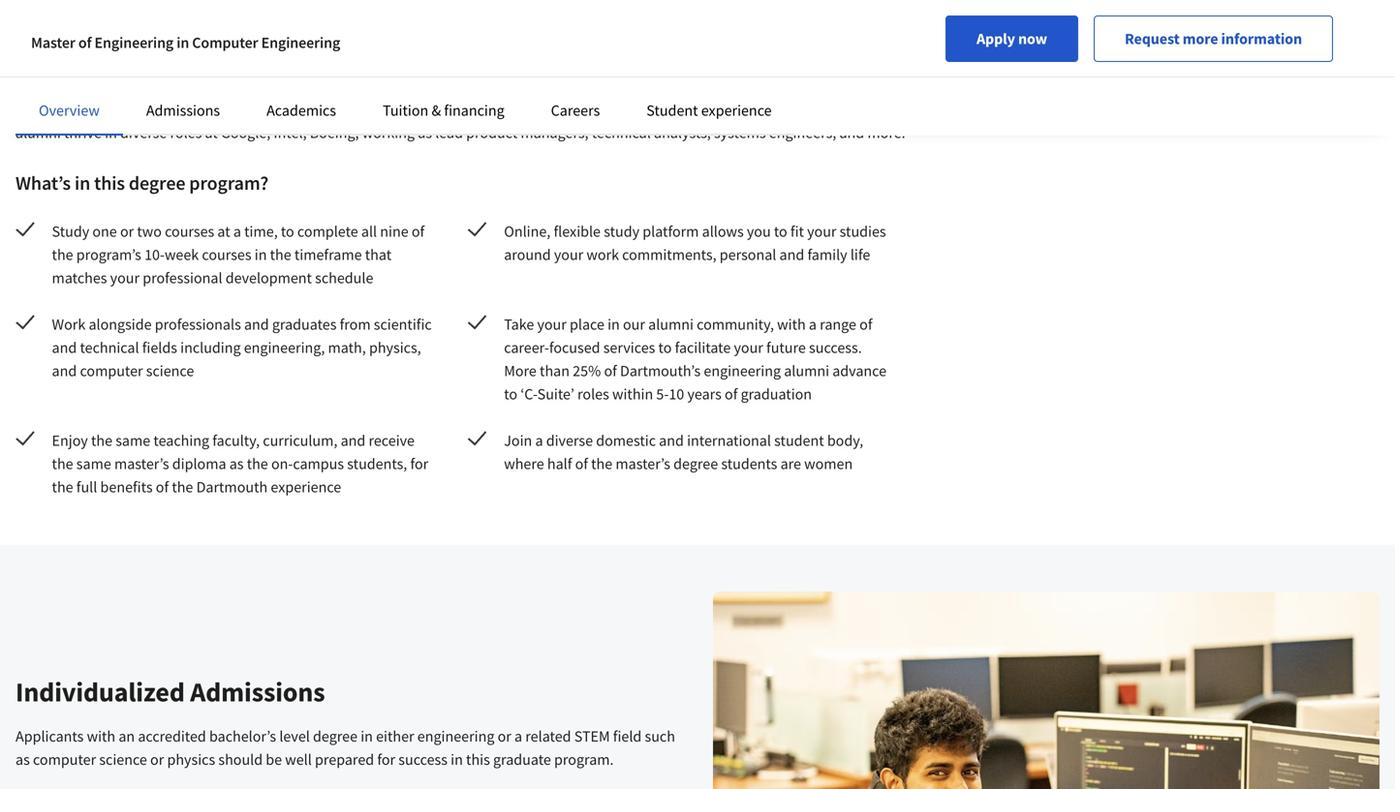 Task type: describe. For each thing, give the bounding box(es) containing it.
1 horizontal spatial experience
[[701, 101, 772, 120]]

within inside take your place in our alumni community, with a range of career-focused services to facilitate your future success. more than 25% of dartmouth's engineering alumni advance to 'c-suite' roles within 5-10 years of graduation
[[612, 385, 653, 404]]

with inside applicants with an accredited bachelor's level degree in either engineering or a related stem field such as computer science or physics should be well prepared for success in this graduate program.
[[87, 727, 115, 746]]

the left way
[[768, 5, 789, 24]]

online, flexible study platform allows you to fit your studies around your work commitments, personal and family life
[[504, 222, 886, 264]]

thrive
[[64, 123, 102, 142]]

1 horizontal spatial engineering
[[261, 33, 340, 52]]

master down enrolled
[[771, 100, 814, 119]]

math,
[[328, 338, 366, 357]]

students
[[721, 454, 777, 474]]

diverse inside the join a diverse domestic and international student body, where half of the master's degree students are women
[[546, 431, 593, 450]]

advance
[[832, 361, 886, 381]]

expert
[[191, 0, 232, 1]]

are inside the join a diverse domestic and international student body, where half of the master's degree students are women
[[780, 454, 801, 474]]

success.
[[809, 338, 862, 357]]

graduate inside the you will also graduate with expert leadership and communication skills to ensure success in any academic, industry, or organizational environment. you will learn to solve problems at the highest level, identifying human-centered solutions that change the way we work, interact, and think.
[[98, 0, 156, 1]]

week
[[165, 245, 199, 264]]

master's inside enjoy the same teaching faculty, curriculum, and receive the same master's diploma as the on-campus students, for the full benefits of the dartmouth experience
[[114, 454, 169, 474]]

science inside work alongside professionals and graduates from scientific and technical fields including engineering, math, physics, and computer science
[[146, 361, 194, 381]]

time,
[[244, 222, 278, 241]]

10
[[669, 385, 684, 404]]

secure
[[583, 77, 628, 96]]

commitments,
[[622, 245, 716, 264]]

academics
[[267, 101, 336, 120]]

a inside the join a diverse domestic and international student body, where half of the master's degree students are women
[[535, 431, 543, 450]]

international
[[687, 431, 771, 450]]

apply
[[976, 29, 1015, 48]]

full
[[76, 478, 97, 497]]

1 vertical spatial will
[[133, 5, 156, 24]]

diverse inside or are enrolled in a doctoral degree program within six months of graduation. our master of engineering, master of engineering management, and master of science alumni thrive in diverse roles at google, intel, boeing, working as lead product managers, technical analysts, systems engineers, and more.
[[120, 123, 167, 142]]

science inside applicants with an accredited bachelor's level degree in either engineering or a related stem field such as computer science or physics should be well prepared for success in this graduate program.
[[99, 750, 147, 770]]

or inside the you will also graduate with expert leadership and communication skills to ensure success in any academic, industry, or organizational environment. you will learn to solve problems at the highest level, identifying human-centered solutions that change the way we work, interact, and think.
[[763, 0, 776, 1]]

be
[[266, 750, 282, 770]]

complete
[[297, 222, 358, 241]]

master of engineering in computer engineering
[[31, 33, 340, 52]]

organizational
[[779, 0, 872, 1]]

'c-
[[521, 385, 537, 404]]

program.
[[554, 750, 614, 770]]

to down 'expert'
[[195, 5, 208, 24]]

student
[[646, 101, 698, 120]]

accredited
[[138, 727, 206, 746]]

such
[[645, 727, 675, 746]]

master's inside the join a diverse domestic and international student body, where half of the master's degree students are women
[[616, 454, 670, 474]]

the up development
[[270, 245, 291, 264]]

nine
[[380, 222, 409, 241]]

range
[[820, 315, 856, 334]]

prepared
[[315, 750, 374, 770]]

our
[[623, 315, 645, 334]]

solve
[[211, 5, 245, 24]]

the down enjoy
[[52, 454, 73, 474]]

tuition
[[383, 101, 428, 120]]

science
[[833, 100, 883, 119]]

timeframe
[[294, 245, 362, 264]]

master up working
[[361, 100, 404, 119]]

more
[[1183, 29, 1218, 48]]

human-
[[514, 5, 565, 24]]

tuition & financing link
[[383, 101, 504, 120]]

engineering inside take your place in our alumni community, with a range of career-focused services to facilitate your future success. more than 25% of dartmouth's engineering alumni advance to 'c-suite' roles within 5-10 years of graduation
[[704, 361, 781, 381]]

program
[[63, 100, 119, 119]]

to inside online, flexible study platform allows you to fit your studies around your work commitments, personal and family life
[[774, 222, 787, 241]]

physics
[[167, 750, 215, 770]]

0 horizontal spatial will
[[42, 0, 65, 1]]

solutions
[[625, 5, 685, 24]]

engineering,
[[423, 100, 505, 119]]

or left related
[[498, 727, 511, 746]]

overview
[[39, 101, 100, 120]]

or inside study one or two courses at a time, to complete all nine of the program's 10-week courses in the timeframe that matches your professional development schedule
[[120, 222, 134, 241]]

apply now
[[976, 29, 1047, 48]]

student experience link
[[646, 101, 772, 120]]

of up the engineers,
[[817, 100, 830, 119]]

of right 'years'
[[725, 385, 738, 404]]

dartmouth inside enjoy the same teaching faculty, curriculum, and receive the same master's diploma as the on-campus students, for the full benefits of the dartmouth experience
[[196, 478, 268, 497]]

a inside or are enrolled in a doctoral degree program within six months of graduation. our master of engineering, master of engineering management, and master of science alumni thrive in diverse roles at google, intel, boeing, working as lead product managers, technical analysts, systems engineers, and more.
[[833, 77, 841, 96]]

two
[[137, 222, 162, 241]]

you will also graduate with expert leadership and communication skills to ensure success in any academic, industry, or organizational environment. you will learn to solve problems at the highest level, identifying human-centered solutions that change the way we work, interact, and think.
[[16, 0, 880, 47]]

at inside study one or two courses at a time, to complete all nine of the program's 10-week courses in the timeframe that matches your professional development schedule
[[217, 222, 230, 241]]

life
[[850, 245, 870, 264]]

your down the flexible
[[554, 245, 583, 264]]

the left on- at the left
[[247, 454, 268, 474]]

nearly
[[16, 77, 60, 96]]

of right 25%
[[604, 361, 617, 381]]

nearly 100% of graduates from dartmouth engineering's masters and phd programs secure employment link
[[16, 77, 717, 96]]

highest
[[354, 5, 401, 24]]

study one or two courses at a time, to complete all nine of the program's 10-week courses in the timeframe that matches your professional development schedule
[[52, 222, 425, 288]]

the right enjoy
[[91, 431, 112, 450]]

that inside study one or two courses at a time, to complete all nine of the program's 10-week courses in the timeframe that matches your professional development schedule
[[365, 245, 391, 264]]

the down diploma at the left bottom
[[172, 478, 193, 497]]

well
[[285, 750, 312, 770]]

months
[[186, 100, 236, 119]]

a inside applicants with an accredited bachelor's level degree in either engineering or a related stem field such as computer science or physics should be well prepared for success in this graduate program.
[[514, 727, 522, 746]]

financing
[[444, 101, 504, 120]]

half
[[547, 454, 572, 474]]

stem
[[574, 727, 610, 746]]

&
[[432, 101, 441, 120]]

centered
[[565, 5, 622, 24]]

your up focused
[[537, 315, 567, 334]]

degree inside the join a diverse domestic and international student body, where half of the master's degree students are women
[[673, 454, 718, 474]]

0 horizontal spatial from
[[190, 77, 223, 96]]

technical inside work alongside professionals and graduates from scientific and technical fields including engineering, math, physics, and computer science
[[80, 338, 139, 357]]

what's
[[16, 171, 71, 195]]

of up managers,
[[554, 100, 567, 119]]

alumni for community,
[[784, 361, 829, 381]]

0 vertical spatial dartmouth
[[226, 77, 301, 96]]

analysts,
[[654, 123, 711, 142]]

join a diverse domestic and international student body, where half of the master's degree students are women
[[504, 431, 863, 474]]

place
[[570, 315, 604, 334]]

body,
[[827, 431, 863, 450]]

are inside or are enrolled in a doctoral degree program within six months of graduation. our master of engineering, master of engineering management, and master of science alumni thrive in diverse roles at google, intel, boeing, working as lead product managers, technical analysts, systems engineers, and more.
[[737, 77, 758, 96]]

join
[[504, 431, 532, 450]]

of up the 'google,'
[[239, 100, 252, 119]]

benefits
[[100, 478, 153, 497]]

work alongside professionals and graduates from scientific and technical fields including engineering, math, physics, and computer science
[[52, 315, 432, 381]]

personal
[[720, 245, 776, 264]]

roles inside or are enrolled in a doctoral degree program within six months of graduation. our master of engineering, master of engineering management, and master of science alumni thrive in diverse roles at google, intel, boeing, working as lead product managers, technical analysts, systems engineers, and more.
[[170, 123, 202, 142]]

of right range
[[859, 315, 872, 334]]

individualized
[[16, 675, 185, 709]]

graduates inside work alongside professionals and graduates from scientific and technical fields including engineering, math, physics, and computer science
[[272, 315, 337, 334]]

faculty,
[[212, 431, 260, 450]]

where
[[504, 454, 544, 474]]

enjoy
[[52, 431, 88, 450]]

scientific
[[374, 315, 432, 334]]

product
[[466, 123, 518, 142]]

0 horizontal spatial engineering
[[94, 33, 174, 52]]

way
[[792, 5, 819, 24]]

suite'
[[537, 385, 574, 404]]

family
[[807, 245, 847, 264]]

25%
[[573, 361, 601, 381]]

interact,
[[16, 28, 69, 47]]

as inside applicants with an accredited bachelor's level degree in either engineering or a related stem field such as computer science or physics should be well prepared for success in this graduate program.
[[16, 750, 30, 770]]

a inside take your place in our alumni community, with a range of career-focused services to facilitate your future success. more than 25% of dartmouth's engineering alumni advance to 'c-suite' roles within 5-10 years of graduation
[[809, 315, 817, 334]]

with inside take your place in our alumni community, with a range of career-focused services to facilitate your future success. more than 25% of dartmouth's engineering alumni advance to 'c-suite' roles within 5-10 years of graduation
[[777, 315, 806, 334]]

with inside the you will also graduate with expert leadership and communication skills to ensure success in any academic, industry, or organizational environment. you will learn to solve problems at the highest level, identifying human-centered solutions that change the way we work, interact, and think.
[[159, 0, 188, 1]]

in inside study one or two courses at a time, to complete all nine of the program's 10-week courses in the timeframe that matches your professional development schedule
[[255, 245, 267, 264]]

and inside enjoy the same teaching faculty, curriculum, and receive the same master's diploma as the on-campus students, for the full benefits of the dartmouth experience
[[341, 431, 365, 450]]

problems
[[248, 5, 310, 24]]

0 horizontal spatial same
[[76, 454, 111, 474]]

degree inside or are enrolled in a doctoral degree program within six months of graduation. our master of engineering, master of engineering management, and master of science alumni thrive in diverse roles at google, intel, boeing, working as lead product managers, technical analysts, systems engineers, and more.
[[16, 100, 60, 119]]

you
[[747, 222, 771, 241]]

for inside applicants with an accredited bachelor's level degree in either engineering or a related stem field such as computer science or physics should be well prepared for success in this graduate program.
[[377, 750, 395, 770]]

community,
[[697, 315, 774, 334]]

any
[[606, 0, 630, 1]]

work,
[[843, 5, 880, 24]]



Task type: locate. For each thing, give the bounding box(es) containing it.
0 horizontal spatial graduates
[[120, 77, 187, 96]]

0 vertical spatial with
[[159, 0, 188, 1]]

from
[[190, 77, 223, 96], [340, 315, 371, 334]]

also
[[68, 0, 95, 1]]

flexible
[[554, 222, 601, 241]]

1 horizontal spatial from
[[340, 315, 371, 334]]

1 vertical spatial are
[[780, 454, 801, 474]]

applicants with an accredited bachelor's level degree in either engineering or a related stem field such as computer science or physics should be well prepared for success in this graduate program.
[[16, 727, 675, 770]]

0 horizontal spatial engineering
[[417, 727, 494, 746]]

your up family
[[807, 222, 837, 241]]

0 vertical spatial are
[[737, 77, 758, 96]]

0 vertical spatial this
[[94, 171, 125, 195]]

0 vertical spatial engineering
[[704, 361, 781, 381]]

roles down 25%
[[577, 385, 609, 404]]

science
[[146, 361, 194, 381], [99, 750, 147, 770]]

1 vertical spatial graduates
[[272, 315, 337, 334]]

related
[[525, 727, 571, 746]]

systems
[[714, 123, 766, 142]]

0 horizontal spatial technical
[[80, 338, 139, 357]]

0 vertical spatial at
[[313, 5, 326, 24]]

1 vertical spatial with
[[777, 315, 806, 334]]

for inside enjoy the same teaching faculty, curriculum, and receive the same master's diploma as the on-campus students, for the full benefits of the dartmouth experience
[[410, 454, 428, 474]]

computer
[[80, 361, 143, 381], [33, 750, 96, 770]]

2 horizontal spatial alumni
[[784, 361, 829, 381]]

same up full
[[76, 454, 111, 474]]

within left six
[[122, 100, 163, 119]]

of right 100%
[[103, 77, 117, 96]]

graduates up six
[[120, 77, 187, 96]]

0 vertical spatial from
[[190, 77, 223, 96]]

computer down alongside
[[80, 361, 143, 381]]

engineering right either
[[417, 727, 494, 746]]

within inside or are enrolled in a doctoral degree program within six months of graduation. our master of engineering, master of engineering management, and master of science alumni thrive in diverse roles at google, intel, boeing, working as lead product managers, technical analysts, systems engineers, and more.
[[122, 100, 163, 119]]

as left lead at top left
[[418, 123, 432, 142]]

from up months
[[190, 77, 223, 96]]

from up math,
[[340, 315, 371, 334]]

or inside or are enrolled in a doctoral degree program within six months of graduation. our master of engineering, master of engineering management, and master of science alumni thrive in diverse roles at google, intel, boeing, working as lead product managers, technical analysts, systems engineers, and more.
[[720, 77, 734, 96]]

1 vertical spatial diverse
[[546, 431, 593, 450]]

environment.
[[16, 5, 103, 24]]

services
[[603, 338, 655, 357]]

at
[[313, 5, 326, 24], [205, 123, 218, 142], [217, 222, 230, 241]]

0 horizontal spatial are
[[737, 77, 758, 96]]

doctoral
[[844, 77, 898, 96]]

experience inside enjoy the same teaching faculty, curriculum, and receive the same master's diploma as the on-campus students, for the full benefits of the dartmouth experience
[[271, 478, 341, 497]]

1 horizontal spatial for
[[410, 454, 428, 474]]

or right one
[[120, 222, 134, 241]]

1 horizontal spatial engineering
[[704, 361, 781, 381]]

request more information button
[[1094, 16, 1333, 62]]

you up think.
[[106, 5, 130, 24]]

degree inside applicants with an accredited bachelor's level degree in either engineering or a related stem field such as computer science or physics should be well prepared for success in this graduate program.
[[313, 727, 358, 746]]

and inside online, flexible study platform allows you to fit your studies around your work commitments, personal and family life
[[779, 245, 804, 264]]

of right nine
[[412, 222, 425, 241]]

1 vertical spatial experience
[[271, 478, 341, 497]]

request more information
[[1125, 29, 1302, 48]]

future
[[766, 338, 806, 357]]

0 vertical spatial success
[[539, 0, 588, 1]]

0 vertical spatial diverse
[[120, 123, 167, 142]]

at down months
[[205, 123, 218, 142]]

the left full
[[52, 478, 73, 497]]

1 horizontal spatial will
[[133, 5, 156, 24]]

0 vertical spatial science
[[146, 361, 194, 381]]

programs
[[515, 77, 580, 96]]

campus
[[293, 454, 344, 474]]

will up the environment.
[[42, 0, 65, 1]]

student
[[774, 431, 824, 450]]

graduate up think.
[[98, 0, 156, 1]]

degree up "two"
[[129, 171, 185, 195]]

field
[[613, 727, 642, 746]]

0 horizontal spatial as
[[16, 750, 30, 770]]

of right half
[[575, 454, 588, 474]]

a
[[833, 77, 841, 96], [233, 222, 241, 241], [809, 315, 817, 334], [535, 431, 543, 450], [514, 727, 522, 746]]

the down the study
[[52, 245, 73, 264]]

alumni right our
[[648, 315, 694, 334]]

success
[[539, 0, 588, 1], [398, 750, 448, 770]]

1 horizontal spatial same
[[115, 431, 150, 450]]

on-
[[271, 454, 293, 474]]

0 vertical spatial within
[[122, 100, 163, 119]]

dartmouth's
[[620, 361, 701, 381]]

a inside study one or two courses at a time, to complete all nine of the program's 10-week courses in the timeframe that matches your professional development schedule
[[233, 222, 241, 241]]

to right time,
[[281, 222, 294, 241]]

1 vertical spatial science
[[99, 750, 147, 770]]

engineering up graduation
[[704, 361, 781, 381]]

that down all
[[365, 245, 391, 264]]

managers,
[[521, 123, 589, 142]]

1 horizontal spatial that
[[688, 5, 715, 24]]

a left range
[[809, 315, 817, 334]]

that inside the you will also graduate with expert leadership and communication skills to ensure success in any academic, industry, or organizational environment. you will learn to solve problems at the highest level, identifying human-centered solutions that change the way we work, interact, and think.
[[688, 5, 715, 24]]

what's in this degree program?
[[16, 171, 269, 195]]

engineering inside applicants with an accredited bachelor's level degree in either engineering or a related stem field such as computer science or physics should be well prepared for success in this graduate program.
[[417, 727, 494, 746]]

1 horizontal spatial success
[[539, 0, 588, 1]]

are left enrolled
[[737, 77, 758, 96]]

at left time,
[[217, 222, 230, 241]]

information
[[1221, 29, 1302, 48]]

graduate down related
[[493, 750, 551, 770]]

physics,
[[369, 338, 421, 357]]

0 vertical spatial graduates
[[120, 77, 187, 96]]

1 horizontal spatial master's
[[616, 454, 670, 474]]

as down applicants
[[16, 750, 30, 770]]

master's up benefits
[[114, 454, 169, 474]]

science down an
[[99, 750, 147, 770]]

2 vertical spatial with
[[87, 727, 115, 746]]

to up identifying
[[475, 0, 488, 1]]

nearly 100% of graduates from dartmouth engineering's masters and phd programs secure employment
[[16, 77, 717, 96]]

diverse down six
[[120, 123, 167, 142]]

think.
[[101, 28, 138, 47]]

2 horizontal spatial as
[[418, 123, 432, 142]]

individualized admissions
[[16, 675, 325, 709]]

at inside the you will also graduate with expert leadership and communication skills to ensure success in any academic, industry, or organizational environment. you will learn to solve problems at the highest level, identifying human-centered solutions that change the way we work, interact, and think.
[[313, 5, 326, 24]]

1 horizontal spatial are
[[780, 454, 801, 474]]

0 horizontal spatial graduate
[[98, 0, 156, 1]]

alumni inside or are enrolled in a doctoral degree program within six months of graduation. our master of engineering, master of engineering management, and master of science alumni thrive in diverse roles at google, intel, boeing, working as lead product managers, technical analysts, systems engineers, and more.
[[16, 123, 61, 142]]

the down domestic
[[591, 454, 612, 474]]

take
[[504, 315, 534, 334]]

lead
[[435, 123, 463, 142]]

master down programs
[[508, 100, 551, 119]]

intel,
[[274, 123, 307, 142]]

1 horizontal spatial diverse
[[546, 431, 593, 450]]

alumni for degree
[[16, 123, 61, 142]]

identifying
[[442, 5, 511, 24]]

ensure
[[492, 0, 536, 1]]

10-
[[144, 245, 165, 264]]

master down the environment.
[[31, 33, 75, 52]]

your inside study one or two courses at a time, to complete all nine of the program's 10-week courses in the timeframe that matches your professional development schedule
[[110, 268, 140, 288]]

1 vertical spatial for
[[377, 750, 395, 770]]

100%
[[63, 77, 100, 96]]

development
[[225, 268, 312, 288]]

1 horizontal spatial this
[[466, 750, 490, 770]]

engineering inside or are enrolled in a doctoral degree program within six months of graduation. our master of engineering, master of engineering management, and master of science alumni thrive in diverse roles at google, intel, boeing, working as lead product managers, technical analysts, systems engineers, and more.
[[570, 100, 648, 119]]

admissions up "bachelor's"
[[190, 675, 325, 709]]

professionals
[[155, 315, 241, 334]]

google,
[[221, 123, 271, 142]]

take your place in our alumni community, with a range of career-focused services to facilitate your future success. more than 25% of dartmouth's engineering alumni advance to 'c-suite' roles within 5-10 years of graduation
[[504, 315, 886, 404]]

computer
[[192, 33, 258, 52]]

same
[[115, 431, 150, 450], [76, 454, 111, 474]]

roles inside take your place in our alumni community, with a range of career-focused services to facilitate your future success. more than 25% of dartmouth's engineering alumni advance to 'c-suite' roles within 5-10 years of graduation
[[577, 385, 609, 404]]

teaching
[[153, 431, 209, 450]]

fit
[[790, 222, 804, 241]]

of inside study one or two courses at a time, to complete all nine of the program's 10-week courses in the timeframe that matches your professional development schedule
[[412, 222, 425, 241]]

0 horizontal spatial roles
[[170, 123, 202, 142]]

0 vertical spatial that
[[688, 5, 715, 24]]

skills
[[440, 0, 472, 1]]

technical inside or are enrolled in a doctoral degree program within six months of graduation. our master of engineering, master of engineering management, and master of science alumni thrive in diverse roles at google, intel, boeing, working as lead product managers, technical analysts, systems engineers, and more.
[[592, 123, 651, 142]]

1 vertical spatial alumni
[[648, 315, 694, 334]]

at right "problems"
[[313, 5, 326, 24]]

computer inside work alongside professionals and graduates from scientific and technical fields including engineering, math, physics, and computer science
[[80, 361, 143, 381]]

students,
[[347, 454, 407, 474]]

1 horizontal spatial you
[[106, 5, 130, 24]]

roles down admissions link
[[170, 123, 202, 142]]

0 vertical spatial will
[[42, 0, 65, 1]]

0 horizontal spatial you
[[16, 0, 39, 1]]

the inside the join a diverse domestic and international student body, where half of the master's degree students are women
[[591, 454, 612, 474]]

alumni down overview link
[[16, 123, 61, 142]]

that
[[688, 5, 715, 24], [365, 245, 391, 264]]

1 horizontal spatial graduate
[[493, 750, 551, 770]]

2 vertical spatial at
[[217, 222, 230, 241]]

our
[[333, 100, 358, 119]]

study
[[604, 222, 639, 241]]

professional
[[143, 268, 222, 288]]

0 horizontal spatial for
[[377, 750, 395, 770]]

0 vertical spatial courses
[[165, 222, 214, 241]]

graduate inside applicants with an accredited bachelor's level degree in either engineering or a related stem field such as computer science or physics should be well prepared for success in this graduate program.
[[493, 750, 551, 770]]

within left 5-
[[612, 385, 653, 404]]

engineering's
[[304, 77, 396, 96]]

1 vertical spatial within
[[612, 385, 653, 404]]

with up future
[[777, 315, 806, 334]]

years
[[687, 385, 722, 404]]

a up science
[[833, 77, 841, 96]]

1 vertical spatial technical
[[80, 338, 139, 357]]

that down industry,
[[688, 5, 715, 24]]

success inside the you will also graduate with expert leadership and communication skills to ensure success in any academic, industry, or organizational environment. you will learn to solve problems at the highest level, identifying human-centered solutions that change the way we work, interact, and think.
[[539, 0, 588, 1]]

technical down secure
[[592, 123, 651, 142]]

of left think.
[[78, 33, 91, 52]]

as inside enjoy the same teaching faculty, curriculum, and receive the same master's diploma as the on-campus students, for the full benefits of the dartmouth experience
[[229, 454, 244, 474]]

of left the &
[[407, 100, 420, 119]]

0 vertical spatial for
[[410, 454, 428, 474]]

1 horizontal spatial graduates
[[272, 315, 337, 334]]

degree down nearly
[[16, 100, 60, 119]]

six
[[166, 100, 183, 119]]

courses up week
[[165, 222, 214, 241]]

1 vertical spatial dartmouth
[[196, 478, 268, 497]]

a right join
[[535, 431, 543, 450]]

at inside or are enrolled in a doctoral degree program within six months of graduation. our master of engineering, master of engineering management, and master of science alumni thrive in diverse roles at google, intel, boeing, working as lead product managers, technical analysts, systems engineers, and more.
[[205, 123, 218, 142]]

and inside the join a diverse domestic and international student body, where half of the master's degree students are women
[[659, 431, 684, 450]]

0 vertical spatial as
[[418, 123, 432, 142]]

experience down campus
[[271, 478, 341, 497]]

2 vertical spatial as
[[16, 750, 30, 770]]

or up the change
[[763, 0, 776, 1]]

dartmouth up graduation.
[[226, 77, 301, 96]]

same up benefits
[[115, 431, 150, 450]]

1 horizontal spatial within
[[612, 385, 653, 404]]

degree
[[16, 100, 60, 119], [129, 171, 185, 195], [673, 454, 718, 474], [313, 727, 358, 746]]

industry,
[[702, 0, 759, 1]]

for down either
[[377, 750, 395, 770]]

0 horizontal spatial that
[[365, 245, 391, 264]]

1 master's from the left
[[114, 454, 169, 474]]

this
[[94, 171, 125, 195], [466, 750, 490, 770]]

are
[[737, 77, 758, 96], [780, 454, 801, 474]]

schedule
[[315, 268, 373, 288]]

2 master's from the left
[[616, 454, 670, 474]]

alumni
[[16, 123, 61, 142], [648, 315, 694, 334], [784, 361, 829, 381]]

admissions down master of engineering in computer engineering
[[146, 101, 220, 120]]

courses
[[165, 222, 214, 241], [202, 245, 251, 264]]

0 horizontal spatial this
[[94, 171, 125, 195]]

engineering,
[[244, 338, 325, 357]]

your down community,
[[734, 338, 763, 357]]

engineering down secure
[[570, 100, 648, 119]]

0 vertical spatial same
[[115, 431, 150, 450]]

studies
[[840, 222, 886, 241]]

computer inside applicants with an accredited bachelor's level degree in either engineering or a related stem field such as computer science or physics should be well prepared for success in this graduate program.
[[33, 750, 96, 770]]

master
[[31, 33, 75, 52], [361, 100, 404, 119], [508, 100, 551, 119], [771, 100, 814, 119]]

success up human-
[[539, 0, 588, 1]]

in inside take your place in our alumni community, with a range of career-focused services to facilitate your future success. more than 25% of dartmouth's engineering alumni advance to 'c-suite' roles within 5-10 years of graduation
[[608, 315, 620, 334]]

experience
[[701, 101, 772, 120], [271, 478, 341, 497]]

learn
[[159, 5, 192, 24]]

1 vertical spatial roles
[[577, 385, 609, 404]]

of inside enjoy the same teaching faculty, curriculum, and receive the same master's diploma as the on-campus students, for the full benefits of the dartmouth experience
[[156, 478, 169, 497]]

of right benefits
[[156, 478, 169, 497]]

success down either
[[398, 750, 448, 770]]

the left highest
[[329, 5, 350, 24]]

1 vertical spatial from
[[340, 315, 371, 334]]

of inside the join a diverse domestic and international student body, where half of the master's degree students are women
[[575, 454, 588, 474]]

1 vertical spatial same
[[76, 454, 111, 474]]

1 horizontal spatial as
[[229, 454, 244, 474]]

0 horizontal spatial alumni
[[16, 123, 61, 142]]

1 vertical spatial you
[[106, 5, 130, 24]]

0 vertical spatial graduate
[[98, 0, 156, 1]]

engineering down learn
[[94, 33, 174, 52]]

program?
[[189, 171, 269, 195]]

1 vertical spatial engineering
[[417, 727, 494, 746]]

career-
[[504, 338, 549, 357]]

graduate
[[98, 0, 156, 1], [493, 750, 551, 770]]

technical down alongside
[[80, 338, 139, 357]]

1 vertical spatial computer
[[33, 750, 96, 770]]

level,
[[404, 5, 439, 24]]

1 vertical spatial at
[[205, 123, 218, 142]]

communication
[[334, 0, 436, 1]]

from inside work alongside professionals and graduates from scientific and technical fields including engineering, math, physics, and computer science
[[340, 315, 371, 334]]

or
[[763, 0, 776, 1], [720, 77, 734, 96], [120, 222, 134, 241], [498, 727, 511, 746], [150, 750, 164, 770]]

1 vertical spatial admissions
[[190, 675, 325, 709]]

1 horizontal spatial alumni
[[648, 315, 694, 334]]

to inside study one or two courses at a time, to complete all nine of the program's 10-week courses in the timeframe that matches your professional development schedule
[[281, 222, 294, 241]]

0 vertical spatial experience
[[701, 101, 772, 120]]

courses down time,
[[202, 245, 251, 264]]

as inside or are enrolled in a doctoral degree program within six months of graduation. our master of engineering, master of engineering management, and master of science alumni thrive in diverse roles at google, intel, boeing, working as lead product managers, technical analysts, systems engineers, and more.
[[418, 123, 432, 142]]

0 vertical spatial admissions
[[146, 101, 220, 120]]

0 horizontal spatial diverse
[[120, 123, 167, 142]]

success inside applicants with an accredited bachelor's level degree in either engineering or a related stem field such as computer science or physics should be well prepared for success in this graduate program.
[[398, 750, 448, 770]]

enjoy the same teaching faculty, curriculum, and receive the same master's diploma as the on-campus students, for the full benefits of the dartmouth experience
[[52, 431, 428, 497]]

or up student experience link
[[720, 77, 734, 96]]

2 vertical spatial alumni
[[784, 361, 829, 381]]

0 vertical spatial alumni
[[16, 123, 61, 142]]

1 vertical spatial this
[[466, 750, 490, 770]]

0 vertical spatial you
[[16, 0, 39, 1]]

master's down domestic
[[616, 454, 670, 474]]

2 horizontal spatial engineering
[[570, 100, 648, 119]]

1 horizontal spatial technical
[[592, 123, 651, 142]]

or down "accredited"
[[150, 750, 164, 770]]

with left an
[[87, 727, 115, 746]]

for down receive
[[410, 454, 428, 474]]

degree down international
[[673, 454, 718, 474]]

0 horizontal spatial master's
[[114, 454, 169, 474]]

0 horizontal spatial success
[[398, 750, 448, 770]]

receive
[[369, 431, 415, 450]]

careers link
[[551, 101, 600, 120]]

1 horizontal spatial roles
[[577, 385, 609, 404]]

are down student at the right of the page
[[780, 454, 801, 474]]

1 horizontal spatial with
[[159, 0, 188, 1]]

request
[[1125, 29, 1180, 48]]

alumni down future
[[784, 361, 829, 381]]

1 vertical spatial that
[[365, 245, 391, 264]]

0 horizontal spatial with
[[87, 727, 115, 746]]

as down faculty,
[[229, 454, 244, 474]]

computer down applicants
[[33, 750, 96, 770]]

0 horizontal spatial experience
[[271, 478, 341, 497]]

science down fields
[[146, 361, 194, 381]]

focused
[[549, 338, 600, 357]]

graduates up engineering,
[[272, 315, 337, 334]]

0 vertical spatial technical
[[592, 123, 651, 142]]

in
[[591, 0, 603, 1], [177, 33, 189, 52], [818, 77, 830, 96], [105, 123, 117, 142], [75, 171, 90, 195], [255, 245, 267, 264], [608, 315, 620, 334], [361, 727, 373, 746], [451, 750, 463, 770]]

work
[[587, 245, 619, 264]]

roles
[[170, 123, 202, 142], [577, 385, 609, 404]]

graduation
[[741, 385, 812, 404]]

1 vertical spatial success
[[398, 750, 448, 770]]

dartmouth down diploma at the left bottom
[[196, 478, 268, 497]]

0 vertical spatial computer
[[80, 361, 143, 381]]

will left learn
[[133, 5, 156, 24]]

experience up systems
[[701, 101, 772, 120]]

in inside the you will also graduate with expert leadership and communication skills to ensure success in any academic, industry, or organizational environment. you will learn to solve problems at the highest level, identifying human-centered solutions that change the way we work, interact, and think.
[[591, 0, 603, 1]]

this inside applicants with an accredited bachelor's level degree in either engineering or a related stem field such as computer science or physics should be well prepared for success in this graduate program.
[[466, 750, 490, 770]]

a left time,
[[233, 222, 241, 241]]

to left fit
[[774, 222, 787, 241]]

degree up prepared
[[313, 727, 358, 746]]

1 vertical spatial courses
[[202, 245, 251, 264]]

2 horizontal spatial with
[[777, 315, 806, 334]]

to up dartmouth's
[[658, 338, 672, 357]]

to left 'c-
[[504, 385, 517, 404]]



Task type: vqa. For each thing, say whether or not it's contained in the screenshot.
Humanities
no



